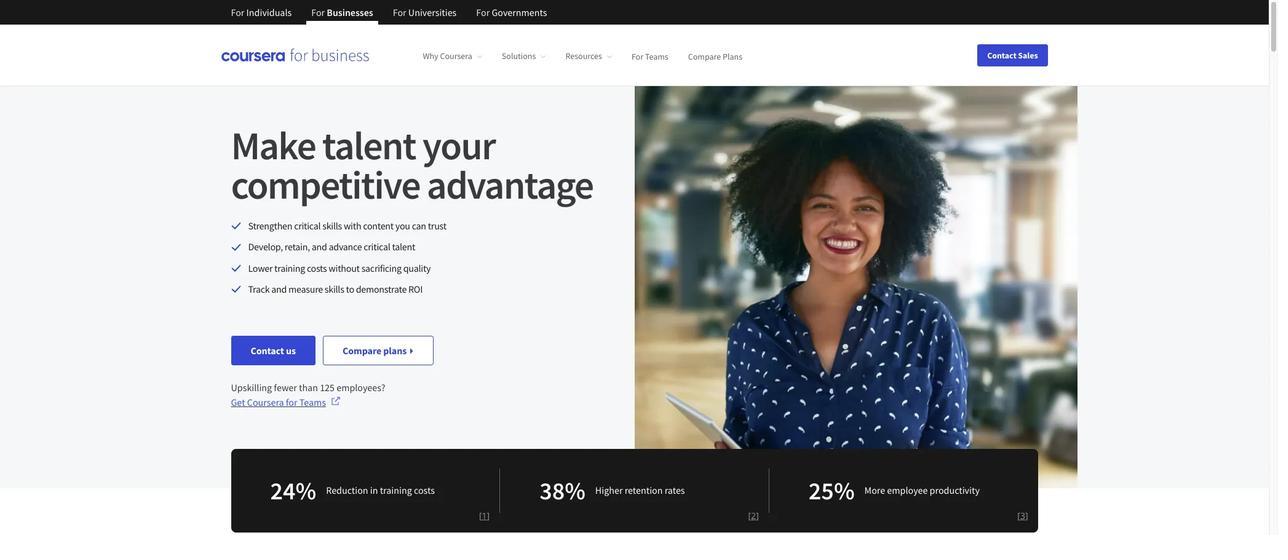 Task type: describe. For each thing, give the bounding box(es) containing it.
fewer
[[274, 381, 297, 393]]

1 vertical spatial skills
[[325, 283, 344, 295]]

upskilling
[[231, 381, 272, 393]]

contact sales button
[[977, 44, 1048, 66]]

governments
[[492, 6, 547, 18]]

develop,
[[248, 241, 283, 253]]

get coursera for teams
[[231, 396, 326, 408]]

0 vertical spatial skills
[[322, 220, 342, 232]]

for for governments
[[476, 6, 490, 18]]

can
[[412, 220, 426, 232]]

compare plans ▸
[[343, 344, 414, 356]]

1 vertical spatial and
[[271, 283, 287, 295]]

coursera for why
[[440, 51, 472, 62]]

universities
[[408, 6, 457, 18]]

1 vertical spatial costs
[[414, 484, 435, 496]]

retain,
[[285, 241, 310, 253]]

solutions
[[502, 51, 536, 62]]

contact for contact us
[[251, 344, 284, 356]]

2
[[751, 510, 756, 521]]

1 vertical spatial critical
[[364, 241, 390, 253]]

content
[[363, 220, 394, 232]]

why coursera link
[[423, 51, 482, 62]]

1 vertical spatial talent
[[392, 241, 415, 253]]

banner navigation
[[221, 0, 557, 34]]

than
[[299, 381, 318, 393]]

for
[[286, 396, 297, 408]]

productivity
[[930, 484, 980, 496]]

0 horizontal spatial costs
[[307, 262, 327, 274]]

for for businesses
[[311, 6, 325, 18]]

125
[[320, 381, 335, 393]]

lower
[[248, 262, 273, 274]]

coursera for business image
[[221, 49, 369, 61]]

coursera for get
[[247, 396, 284, 408]]

higher retention rates
[[595, 484, 685, 496]]

advantage
[[427, 160, 593, 209]]

demonstrate
[[356, 283, 407, 295]]

talent inside make talent your competitive advantage
[[322, 121, 416, 170]]

with
[[344, 220, 361, 232]]

develop, retain, and advance critical talent
[[248, 241, 415, 253]]

contact for contact sales
[[987, 50, 1016, 61]]

contact sales
[[987, 50, 1038, 61]]

track and measure skills to demonstrate roi
[[248, 283, 423, 295]]

sacrificing
[[361, 262, 401, 274]]

1 vertical spatial teams
[[299, 396, 326, 408]]

for businesses
[[311, 6, 373, 18]]

for teams
[[632, 51, 668, 62]]

more
[[864, 484, 885, 496]]

0 vertical spatial and
[[312, 241, 327, 253]]

quality
[[403, 262, 431, 274]]

make
[[231, 121, 315, 170]]

38%
[[539, 475, 585, 506]]

employee
[[887, 484, 928, 496]]

get coursera for teams link
[[231, 395, 341, 409]]

for for universities
[[393, 6, 406, 18]]

competitive
[[231, 160, 420, 209]]

measure
[[288, 283, 323, 295]]

for governments
[[476, 6, 547, 18]]



Task type: locate. For each thing, give the bounding box(es) containing it.
training
[[274, 262, 305, 274], [380, 484, 412, 496]]

businesses
[[327, 6, 373, 18]]

0 vertical spatial training
[[274, 262, 305, 274]]

for left governments
[[476, 6, 490, 18]]

0 horizontal spatial [
[[479, 510, 482, 521]]

resources
[[565, 51, 602, 62]]

2 horizontal spatial ]
[[1025, 510, 1028, 521]]

1 horizontal spatial [
[[748, 510, 751, 521]]

solutions link
[[502, 51, 546, 62]]

skills left with
[[322, 220, 342, 232]]

3 ] from the left
[[1025, 510, 1028, 521]]

1 vertical spatial coursera
[[247, 396, 284, 408]]

skills left to
[[325, 283, 344, 295]]

resources link
[[565, 51, 612, 62]]

why
[[423, 51, 438, 62]]

compare for compare plans
[[688, 51, 721, 62]]

sales
[[1018, 50, 1038, 61]]

plans
[[723, 51, 742, 62]]

1 vertical spatial compare
[[343, 344, 381, 356]]

make talent your competitive advantage
[[231, 121, 593, 209]]

more employee productivity
[[864, 484, 980, 496]]

get
[[231, 396, 245, 408]]

25%
[[809, 475, 855, 506]]

1 horizontal spatial critical
[[364, 241, 390, 253]]

▸
[[409, 344, 414, 356]]

in
[[370, 484, 378, 496]]

compare for compare plans ▸
[[343, 344, 381, 356]]

compare inside button
[[343, 344, 381, 356]]

lower training costs without sacrificing quality
[[248, 262, 431, 274]]

for universities
[[393, 6, 457, 18]]

1 vertical spatial contact
[[251, 344, 284, 356]]

to
[[346, 283, 354, 295]]

0 vertical spatial costs
[[307, 262, 327, 274]]

training down retain,
[[274, 262, 305, 274]]

trust
[[428, 220, 446, 232]]

reduction
[[326, 484, 368, 496]]

skills
[[322, 220, 342, 232], [325, 283, 344, 295]]

3
[[1020, 510, 1025, 521]]

critical down content
[[364, 241, 390, 253]]

for left the individuals
[[231, 6, 244, 18]]

0 horizontal spatial and
[[271, 283, 287, 295]]

roi
[[408, 283, 423, 295]]

contact left us
[[251, 344, 284, 356]]

advance
[[329, 241, 362, 253]]

and right retain,
[[312, 241, 327, 253]]

critical up retain,
[[294, 220, 321, 232]]

1 horizontal spatial coursera
[[440, 51, 472, 62]]

training right in
[[380, 484, 412, 496]]

and
[[312, 241, 327, 253], [271, 283, 287, 295]]

costs up measure
[[307, 262, 327, 274]]

teams
[[645, 51, 668, 62], [299, 396, 326, 408]]

1 ] from the left
[[487, 510, 490, 521]]

1 horizontal spatial ]
[[756, 510, 759, 521]]

us
[[286, 344, 296, 356]]

teams down than
[[299, 396, 326, 408]]

you
[[395, 220, 410, 232]]

your
[[422, 121, 495, 170]]

compare left plans on the bottom of the page
[[343, 344, 381, 356]]

1 vertical spatial training
[[380, 484, 412, 496]]

2 [ from the left
[[748, 510, 751, 521]]

and right track
[[271, 283, 287, 295]]

1 horizontal spatial contact
[[987, 50, 1016, 61]]

without
[[329, 262, 360, 274]]

rates
[[665, 484, 685, 496]]

for for individuals
[[231, 6, 244, 18]]

[ 2 ]
[[748, 510, 759, 521]]

[ for 24%
[[479, 510, 482, 521]]

1
[[482, 510, 487, 521]]

] for 38%
[[756, 510, 759, 521]]

0 horizontal spatial ]
[[487, 510, 490, 521]]

costs
[[307, 262, 327, 274], [414, 484, 435, 496]]

contact
[[987, 50, 1016, 61], [251, 344, 284, 356]]

1 horizontal spatial training
[[380, 484, 412, 496]]

1 horizontal spatial teams
[[645, 51, 668, 62]]

] for 24%
[[487, 510, 490, 521]]

2 ] from the left
[[756, 510, 759, 521]]

[ for 38%
[[748, 510, 751, 521]]

compare left plans
[[688, 51, 721, 62]]

[ 1 ]
[[479, 510, 490, 521]]

1 [ from the left
[[479, 510, 482, 521]]

[ for 25%
[[1017, 510, 1020, 521]]

0 horizontal spatial training
[[274, 262, 305, 274]]

3 [ from the left
[[1017, 510, 1020, 521]]

retention
[[625, 484, 663, 496]]

0 vertical spatial coursera
[[440, 51, 472, 62]]

0 horizontal spatial contact
[[251, 344, 284, 356]]

0 vertical spatial compare
[[688, 51, 721, 62]]

]
[[487, 510, 490, 521], [756, 510, 759, 521], [1025, 510, 1028, 521]]

24%
[[270, 475, 316, 506]]

compare plans link
[[688, 51, 742, 62]]

plans
[[383, 344, 407, 356]]

0 horizontal spatial critical
[[294, 220, 321, 232]]

contact left sales
[[987, 50, 1016, 61]]

coursera down upskilling at the left
[[247, 396, 284, 408]]

for left universities
[[393, 6, 406, 18]]

0 vertical spatial teams
[[645, 51, 668, 62]]

] for 25%
[[1025, 510, 1028, 521]]

1 horizontal spatial and
[[312, 241, 327, 253]]

costs right in
[[414, 484, 435, 496]]

compare plans
[[688, 51, 742, 62]]

0 vertical spatial contact
[[987, 50, 1016, 61]]

for teams link
[[632, 51, 668, 62]]

strengthen critical skills with content you can trust
[[248, 220, 446, 232]]

0 horizontal spatial teams
[[299, 396, 326, 408]]

for
[[231, 6, 244, 18], [311, 6, 325, 18], [393, 6, 406, 18], [476, 6, 490, 18], [632, 51, 643, 62]]

coursera
[[440, 51, 472, 62], [247, 396, 284, 408]]

individuals
[[246, 6, 292, 18]]

higher
[[595, 484, 623, 496]]

0 horizontal spatial compare
[[343, 344, 381, 356]]

coursera right why
[[440, 51, 472, 62]]

reduction in training costs
[[326, 484, 435, 496]]

upskilling fewer than 125 employees?
[[231, 381, 385, 393]]

1 horizontal spatial compare
[[688, 51, 721, 62]]

[ 3 ]
[[1017, 510, 1028, 521]]

for right resources link
[[632, 51, 643, 62]]

for individuals
[[231, 6, 292, 18]]

track
[[248, 283, 270, 295]]

teams left compare plans link
[[645, 51, 668, 62]]

talent
[[322, 121, 416, 170], [392, 241, 415, 253]]

critical
[[294, 220, 321, 232], [364, 241, 390, 253]]

0 vertical spatial talent
[[322, 121, 416, 170]]

contact us
[[251, 344, 296, 356]]

employees?
[[337, 381, 385, 393]]

[
[[479, 510, 482, 521], [748, 510, 751, 521], [1017, 510, 1020, 521]]

0 vertical spatial critical
[[294, 220, 321, 232]]

2 horizontal spatial [
[[1017, 510, 1020, 521]]

1 horizontal spatial costs
[[414, 484, 435, 496]]

0 horizontal spatial coursera
[[247, 396, 284, 408]]

for left the businesses
[[311, 6, 325, 18]]

contact us button
[[231, 336, 315, 365]]

why coursera
[[423, 51, 472, 62]]

compare plans ▸ button
[[323, 336, 433, 365]]

compare
[[688, 51, 721, 62], [343, 344, 381, 356]]

strengthen
[[248, 220, 292, 232]]



Task type: vqa. For each thing, say whether or not it's contained in the screenshot.


